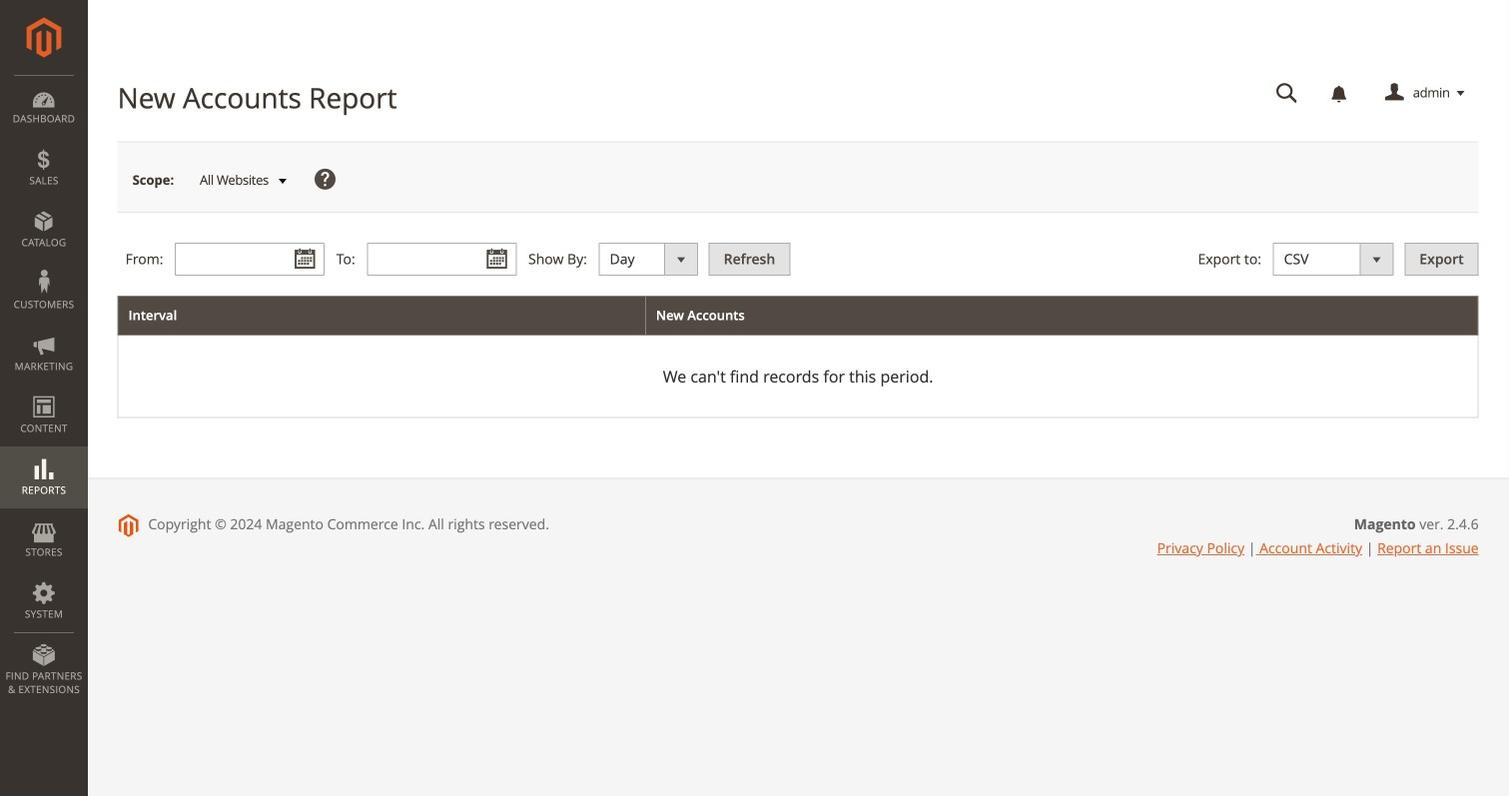 Task type: describe. For each thing, give the bounding box(es) containing it.
magento admin panel image
[[26, 17, 61, 58]]



Task type: locate. For each thing, give the bounding box(es) containing it.
None text field
[[175, 243, 325, 276]]

menu bar
[[0, 75, 88, 707]]

None text field
[[1263, 76, 1313, 111], [367, 243, 517, 276], [1263, 76, 1313, 111], [367, 243, 517, 276]]



